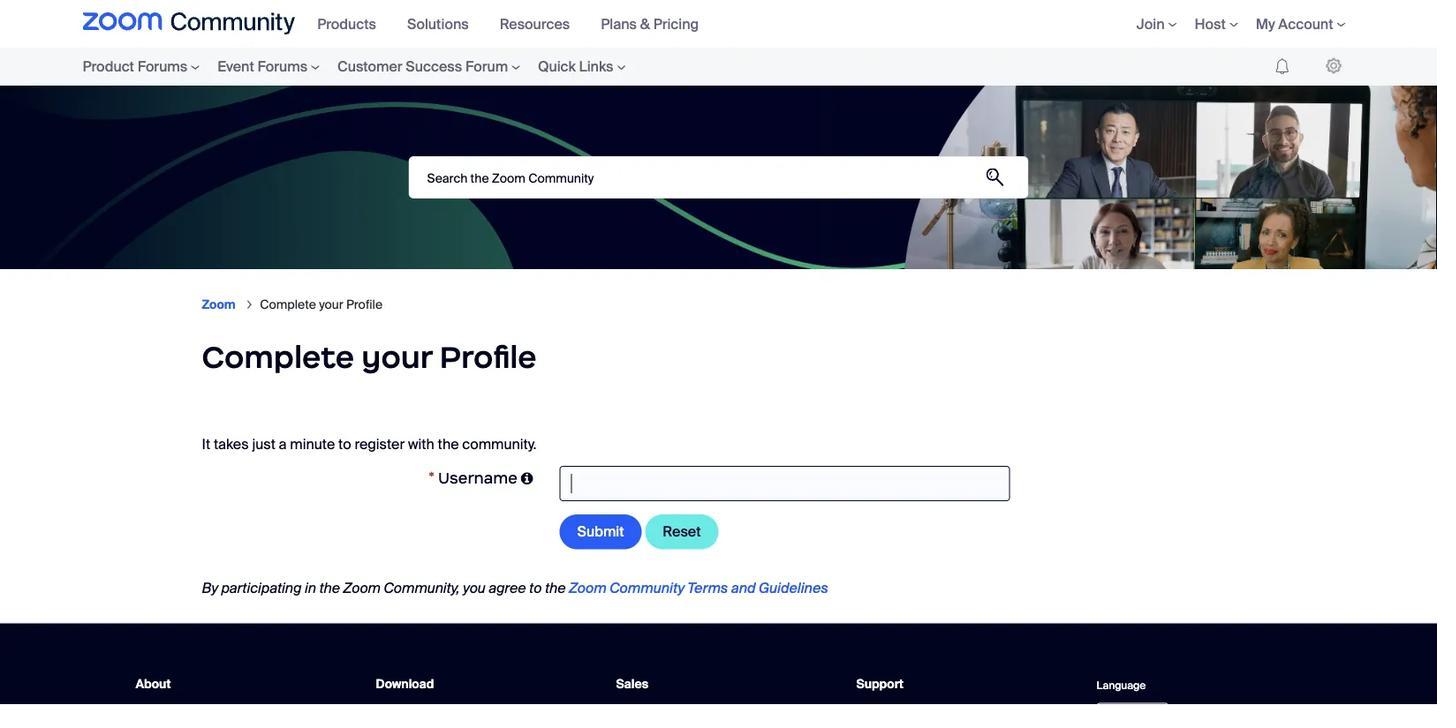 Task type: locate. For each thing, give the bounding box(es) containing it.
menu bar
[[308, 0, 721, 48], [1110, 0, 1355, 48], [47, 48, 670, 86]]

quick
[[538, 57, 576, 76]]

links
[[579, 57, 613, 76]]

forums
[[137, 57, 187, 76], [257, 57, 307, 76]]

0 vertical spatial to
[[338, 435, 351, 454]]

to right agree
[[529, 579, 542, 598]]

menu bar containing join
[[1110, 0, 1355, 48]]

terms
[[688, 579, 728, 598]]

1 horizontal spatial to
[[529, 579, 542, 598]]

list containing zoom
[[202, 283, 1235, 327]]

Search text field
[[409, 156, 1029, 199]]

0 horizontal spatial your
[[319, 297, 343, 313]]

zoom
[[202, 297, 235, 313], [343, 579, 381, 598], [569, 579, 607, 598]]

it
[[202, 435, 210, 454]]

0 vertical spatial complete
[[260, 297, 316, 313]]

None text field
[[560, 466, 1010, 502]]

to
[[338, 435, 351, 454], [529, 579, 542, 598]]

the right with
[[438, 435, 459, 454]]

profile
[[346, 297, 383, 313], [439, 338, 537, 376]]

list
[[202, 283, 1235, 327]]

2 forums from the left
[[257, 57, 307, 76]]

1 vertical spatial complete
[[202, 338, 354, 376]]

your
[[319, 297, 343, 313], [362, 338, 432, 376]]

quick links link
[[529, 48, 635, 86]]

about
[[136, 676, 171, 693]]

takes
[[214, 435, 249, 454]]

1 vertical spatial complete your profile
[[202, 338, 537, 376]]

the right in
[[319, 579, 340, 598]]

1 forums from the left
[[137, 57, 187, 76]]

the right agree
[[545, 579, 566, 598]]

support link
[[856, 676, 904, 693]]

0 horizontal spatial profile
[[346, 297, 383, 313]]

0 horizontal spatial zoom
[[202, 297, 235, 313]]

you
[[463, 579, 486, 598]]

quick links
[[538, 57, 613, 76]]

product
[[83, 57, 134, 76]]

menu bar containing product forums
[[47, 48, 670, 86]]

0 horizontal spatial forums
[[137, 57, 187, 76]]

forums for product forums
[[137, 57, 187, 76]]

by
[[202, 579, 218, 598]]

customer success forum
[[338, 57, 508, 76]]

plans
[[601, 14, 637, 33]]

1 vertical spatial your
[[362, 338, 432, 376]]

show user options menu image
[[1326, 58, 1341, 74]]

plans & pricing link
[[601, 14, 712, 33]]

None submit
[[975, 157, 1015, 198], [560, 515, 642, 550], [645, 515, 719, 550], [975, 157, 1015, 198], [560, 515, 642, 550], [645, 515, 719, 550]]

resources
[[500, 14, 570, 33]]

forums down community.title image at the left top of page
[[137, 57, 187, 76]]

complete your profile
[[260, 297, 383, 313], [202, 338, 537, 376]]

account
[[1278, 14, 1333, 33]]

agree
[[489, 579, 526, 598]]

a
[[279, 435, 287, 454]]

username
[[438, 469, 518, 488]]

zoom community terms and guidelines link
[[569, 579, 828, 598]]

complete down zoom link
[[202, 338, 354, 376]]

1 horizontal spatial the
[[438, 435, 459, 454]]

solutions
[[407, 14, 469, 33]]

1 vertical spatial profile
[[439, 338, 537, 376]]

1 horizontal spatial forums
[[257, 57, 307, 76]]

pricing
[[653, 14, 699, 33]]

forums inside 'link'
[[257, 57, 307, 76]]

to right minute
[[338, 435, 351, 454]]

the
[[438, 435, 459, 454], [319, 579, 340, 598], [545, 579, 566, 598]]

community
[[610, 579, 685, 598]]

forums right event in the top of the page
[[257, 57, 307, 76]]

menu bar containing products
[[308, 0, 721, 48]]

complete right zoom link
[[260, 297, 316, 313]]

community,
[[384, 579, 460, 598]]

1 horizontal spatial profile
[[439, 338, 537, 376]]

&
[[640, 14, 650, 33]]

complete
[[260, 297, 316, 313], [202, 338, 354, 376]]

0 vertical spatial your
[[319, 297, 343, 313]]

minute
[[290, 435, 335, 454]]

2 horizontal spatial zoom
[[569, 579, 607, 598]]

guidelines
[[759, 579, 828, 598]]



Task type: vqa. For each thing, say whether or not it's contained in the screenshot.
on posted
no



Task type: describe. For each thing, give the bounding box(es) containing it.
register
[[355, 435, 405, 454]]

customer
[[338, 57, 402, 76]]

my account
[[1256, 14, 1333, 33]]

sales link
[[616, 676, 649, 693]]

support
[[856, 676, 904, 693]]

1 horizontal spatial your
[[362, 338, 432, 376]]

products link
[[317, 14, 389, 33]]

1 horizontal spatial zoom
[[343, 579, 381, 598]]

host
[[1195, 14, 1226, 33]]

sales
[[616, 676, 649, 693]]

this is the name you'll be known as in the community. image
[[521, 472, 533, 486]]

join link
[[1137, 14, 1177, 33]]

participating
[[221, 579, 302, 598]]

event
[[217, 57, 254, 76]]

forums for event forums
[[257, 57, 307, 76]]

community.
[[462, 435, 536, 454]]

download
[[376, 676, 434, 693]]

products
[[317, 14, 376, 33]]

it takes just a minute to register with the community.
[[202, 435, 536, 454]]

* username
[[429, 469, 518, 488]]

1 vertical spatial to
[[529, 579, 542, 598]]

product forums
[[83, 57, 187, 76]]

and
[[731, 579, 756, 598]]

with
[[408, 435, 434, 454]]

0 horizontal spatial to
[[338, 435, 351, 454]]

join
[[1137, 14, 1165, 33]]

download link
[[376, 676, 434, 693]]

product forums link
[[83, 48, 209, 86]]

0 vertical spatial profile
[[346, 297, 383, 313]]

community.title image
[[83, 12, 295, 35]]

plans & pricing
[[601, 14, 699, 33]]

by participating in the zoom community, you agree to the zoom community terms and guidelines
[[202, 579, 828, 598]]

language
[[1097, 679, 1146, 693]]

my
[[1256, 14, 1275, 33]]

in
[[305, 579, 316, 598]]

*
[[429, 469, 434, 488]]

solutions link
[[407, 14, 482, 33]]

0 vertical spatial complete your profile
[[260, 297, 383, 313]]

zoom link
[[202, 297, 235, 313]]

event forums link
[[209, 48, 329, 86]]

event forums
[[217, 57, 307, 76]]

forum
[[465, 57, 508, 76]]

host link
[[1195, 14, 1238, 33]]

2 horizontal spatial the
[[545, 579, 566, 598]]

resources link
[[500, 14, 583, 33]]

0 horizontal spatial the
[[319, 579, 340, 598]]

customer success forum link
[[329, 48, 529, 86]]

about link
[[136, 676, 171, 693]]

my account link
[[1256, 14, 1346, 33]]

just
[[252, 435, 275, 454]]

success
[[406, 57, 462, 76]]



